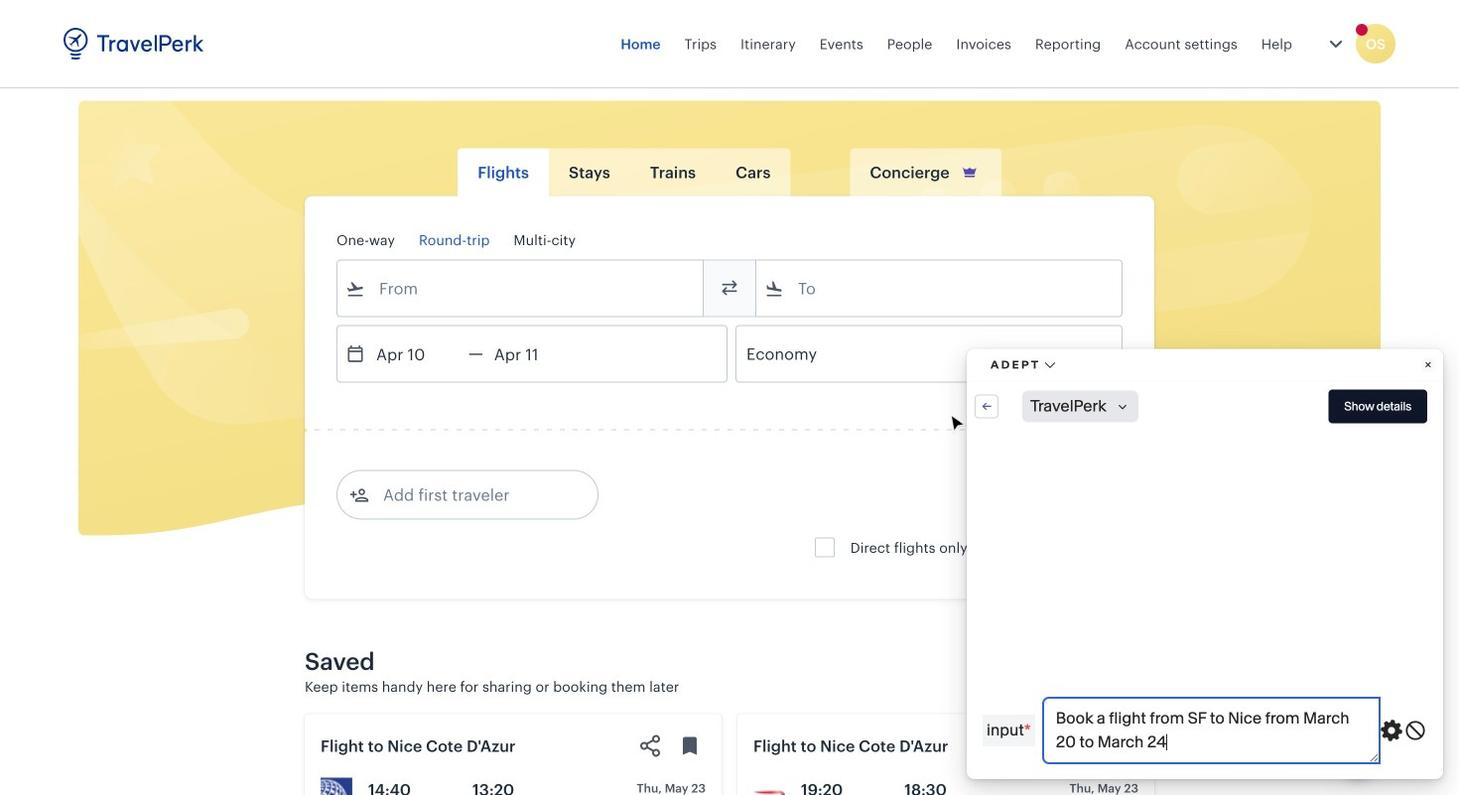 Task type: locate. For each thing, give the bounding box(es) containing it.
united airlines image
[[321, 778, 352, 795]]

Add first traveler search field
[[369, 479, 576, 511]]

Depart text field
[[365, 326, 469, 382]]

To search field
[[784, 273, 1096, 304]]



Task type: vqa. For each thing, say whether or not it's contained in the screenshot.
move backward to switch to the previous month. image
no



Task type: describe. For each thing, give the bounding box(es) containing it.
british airways image
[[754, 778, 785, 795]]

From search field
[[365, 273, 677, 304]]

Return text field
[[483, 326, 587, 382]]



